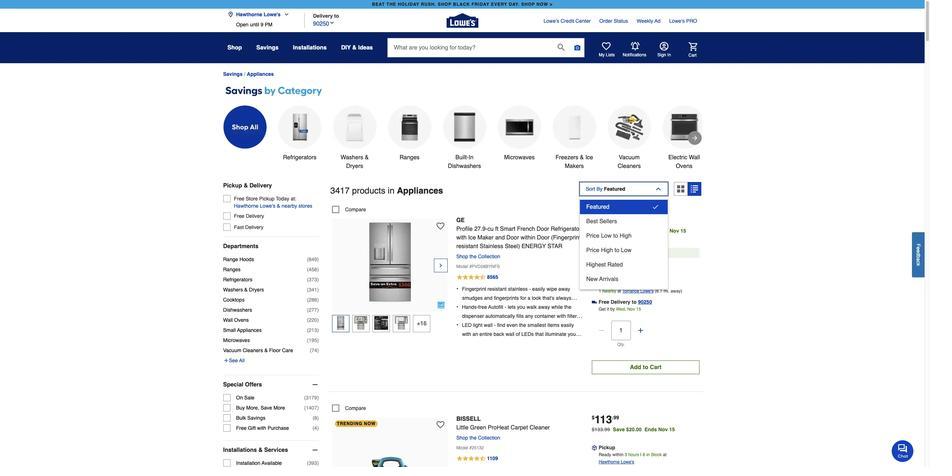 Task type: vqa. For each thing, say whether or not it's contained in the screenshot.
the right Buy
yes



Task type: describe. For each thing, give the bounding box(es) containing it.
) for ( 195 )
[[317, 337, 319, 343]]

& up cooktops
[[244, 287, 248, 293]]

( 458 )
[[307, 267, 319, 272]]

camera image
[[574, 44, 581, 51]]

0 vertical spatial wall
[[484, 322, 493, 328]]

lowe's credit center link
[[544, 17, 591, 25]]

of
[[516, 331, 520, 337]]

open
[[236, 22, 249, 27]]

notifications
[[623, 52, 647, 57]]

ice inside freezers & ice makers
[[586, 154, 593, 161]]

installations & services
[[223, 447, 288, 454]]

shop for bissell
[[456, 435, 468, 441]]

pickup up arrivals
[[599, 267, 615, 273]]

delivery up chevron down icon
[[313, 13, 333, 19]]

hawthorne up open until 9 pm
[[236, 12, 262, 17]]

) for ( 341 )
[[317, 287, 319, 293]]

) for ( 74 )
[[317, 348, 319, 353]]

# for ge profile 27.9-cu ft smart french door refrigerator with ice maker and door within door (fingerprint- resistant stainless steel) energy star
[[470, 264, 472, 269]]

ready for ready by tue, nov 21 at hawthorne lowe's 1 nearby at torrance lowe's (6.7 mi. away)
[[599, 275, 611, 280]]

ends nov 15 element for 2,999
[[656, 228, 689, 234]]

arrivals
[[600, 276, 619, 283]]

with right the gift
[[257, 425, 266, 431]]

& up installation available
[[259, 447, 263, 454]]

( for 195
[[307, 337, 309, 343]]

90250 button for delivery to
[[313, 19, 335, 28]]

( 1407 )
[[304, 405, 319, 411]]

1 vertical spatial light
[[540, 341, 549, 346]]

washers & dryers image
[[340, 113, 369, 142]]

built-in dishwashers image
[[450, 113, 479, 142]]

free for free gift with purchase
[[236, 425, 247, 431]]

electric
[[669, 154, 688, 161]]

2 vertical spatial appliances
[[237, 327, 262, 333]]

3179
[[306, 395, 317, 401]]

installations for installations & services
[[223, 447, 257, 454]]

until
[[250, 22, 259, 27]]

checkmark image
[[652, 203, 660, 211]]

- for • fingerprint resistant stainless - easily wipe away smudges and fingerprints for a look that's always sparkling clean
[[529, 286, 531, 292]]

1 vertical spatial dishwashers
[[223, 307, 252, 313]]

lowe's down the free store pickup today at:
[[260, 203, 276, 209]]

to for free delivery to 90250
[[632, 299, 637, 305]]

nov inside ready by tue, nov 21 at hawthorne lowe's 1 nearby at torrance lowe's (6.7 mi. away)
[[628, 275, 636, 280]]

4.5 stars image for profile 27.9-cu ft smart french door refrigerator with ice maker and door within door (fingerprint- resistant stainless steel) energy star
[[456, 273, 499, 282]]

at:
[[291, 196, 296, 202]]

1 vertical spatial microwaves
[[223, 337, 250, 343]]

within inside ready within 3 hours | 8 in stock at hawthorne lowe's
[[613, 453, 624, 458]]

1 vertical spatial 90250
[[638, 299, 652, 305]]

best
[[586, 218, 598, 225]]

electric wall ovens image
[[670, 113, 699, 142]]

• for • led light wall - find even the smallest items easily with an entire back wall of leds that illuminate your entire refrigerator with crisp, white light
[[456, 322, 459, 329]]

ranges image
[[395, 113, 424, 142]]

price for price low to high
[[586, 233, 600, 239]]

458
[[309, 267, 317, 272]]

1
[[599, 289, 601, 294]]

to for price high to low
[[615, 247, 620, 254]]

new arrivals
[[586, 276, 619, 283]]

trending
[[337, 422, 363, 427]]

1 vertical spatial appliances
[[397, 186, 443, 196]]

gift
[[248, 425, 256, 431]]

save down .99
[[613, 427, 625, 433]]

black
[[453, 2, 470, 7]]

high inside button
[[601, 247, 613, 254]]

within inside ge profile 27.9-cu ft smart french door refrigerator with ice maker and door within door (fingerprint- resistant stainless steel) energy star
[[521, 235, 536, 241]]

actual price $113.99 element
[[592, 414, 619, 426]]

delivery to
[[313, 13, 339, 19]]

model for profile 27.9-cu ft smart french door refrigerator with ice maker and door within door (fingerprint- resistant stainless steel) energy star
[[456, 264, 468, 269]]

stock
[[651, 453, 662, 458]]

resistant inside • fingerprint resistant stainless - easily wipe away smudges and fingerprints for a look that's always sparkling clean
[[488, 286, 507, 292]]

& inside button
[[365, 154, 369, 161]]

0 horizontal spatial now
[[364, 422, 376, 427]]

( 286 )
[[307, 297, 319, 303]]

washers & dryers button
[[333, 105, 376, 170]]

& left floor
[[264, 348, 268, 353]]

0 horizontal spatial dryers
[[249, 287, 264, 293]]

savings for savings / appliances
[[223, 71, 243, 77]]

door up energy at right
[[537, 235, 550, 241]]

1 vertical spatial wall
[[506, 331, 515, 337]]

available for rebates available
[[624, 239, 646, 245]]

a inside 'f e e d b a c k' button
[[916, 258, 922, 261]]

) for ( 1407 )
[[317, 405, 319, 411]]

walk
[[527, 304, 537, 310]]

lists
[[606, 52, 615, 57]]

status
[[614, 18, 628, 24]]

more, for buy more, save more.
[[612, 251, 628, 256]]

) for ( 458 )
[[317, 267, 319, 272]]

lets
[[508, 304, 516, 310]]

away inside • fingerprint resistant stainless - easily wipe away smudges and fingerprints for a look that's always sparkling clean
[[559, 286, 570, 292]]

highest
[[586, 262, 606, 268]]

refrigerator
[[551, 226, 582, 233]]

lowe's left (6.7
[[641, 289, 654, 294]]

minus image for special offers
[[312, 381, 319, 388]]

the up model # pvd28bynfs
[[470, 254, 477, 260]]

delivery for free delivery to 90250
[[611, 299, 631, 305]]

plus image
[[223, 358, 229, 363]]

away inside • hands-free autofill - lets you walk away while the dispenser automatically fills any container with filtered water
[[538, 304, 550, 310]]

ovens inside electric wall ovens
[[676, 163, 693, 169]]

stores
[[299, 203, 312, 209]]

dishwashers inside button
[[448, 163, 481, 169]]

( 849 )
[[307, 257, 319, 262]]

more
[[274, 405, 285, 411]]

door right the french
[[537, 226, 549, 233]]

1 vertical spatial refrigerators
[[223, 277, 252, 283]]

ge
[[456, 217, 465, 224]]

compare for ge
[[345, 207, 366, 213]]

• for • hands-free autofill - lets you walk away while the dispenser automatically fills any container with filtered water
[[456, 304, 459, 310]]

lowe's home improvement cart image
[[689, 42, 697, 51]]

mi.
[[664, 289, 670, 294]]

) for ( 373 )
[[317, 277, 319, 283]]

vacuum cleaners button
[[608, 105, 651, 170]]

f e e d b a c k
[[916, 244, 922, 266]]

leds
[[522, 331, 534, 337]]

pickup up free delivery
[[223, 182, 242, 189]]

save up rebates available
[[617, 228, 629, 234]]

pickup down $133.99
[[599, 445, 615, 451]]

1109 button
[[456, 455, 583, 464]]

installations & services button
[[223, 441, 319, 460]]

1407
[[306, 405, 317, 411]]

little
[[456, 425, 469, 431]]

geprofile 27.9-cu ft smart french door refrigerator with ice maker and door within door (fingerprint-resistant stainless steel) energy star element
[[332, 219, 448, 312]]

freezers
[[556, 154, 579, 161]]

1 vertical spatial ranges
[[223, 267, 241, 272]]

( for 3179
[[304, 395, 306, 401]]

free
[[478, 304, 487, 310]]

ideas
[[358, 44, 373, 51]]

0 vertical spatial at
[[599, 282, 603, 287]]

delivery up the free store pickup today at:
[[250, 182, 272, 189]]

microwaves inside microwaves button
[[504, 154, 535, 161]]

away)
[[671, 289, 682, 294]]

free for free delivery
[[234, 213, 244, 219]]

2,999
[[595, 215, 622, 228]]

in for sign
[[668, 52, 671, 57]]

resistant inside ge profile 27.9-cu ft smart french door refrigerator with ice maker and door within door (fingerprint- resistant stainless steel) energy star
[[456, 243, 478, 250]]

sign in button
[[658, 42, 671, 58]]

nov for by
[[628, 307, 635, 312]]

built-
[[456, 154, 469, 161]]

special
[[223, 382, 243, 388]]

add to cart button
[[592, 361, 700, 375]]

steel)
[[505, 243, 520, 250]]

) for ( 277 )
[[317, 307, 319, 313]]

by inside ready by tue, nov 21 at hawthorne lowe's 1 nearby at torrance lowe's (6.7 mi. away)
[[613, 275, 617, 280]]

ends nov 15 element for 113
[[645, 427, 678, 433]]

range
[[223, 257, 238, 262]]

lowe's credit center
[[544, 18, 591, 24]]

savings save $1,200.00 element
[[617, 228, 689, 234]]

$ 113 .99
[[592, 414, 619, 426]]

buy more, save more.
[[600, 251, 660, 256]]

& up store
[[244, 182, 248, 189]]

savings for savings
[[256, 44, 279, 51]]

) for ( 3179 )
[[317, 395, 319, 401]]

hawthorne lowe's button for ready within
[[599, 459, 634, 466]]

in for built-
[[469, 154, 474, 161]]

hoods
[[240, 257, 254, 262]]

0 horizontal spatial washers & dryers
[[223, 287, 264, 293]]

collection for proheat
[[478, 435, 500, 441]]

washers inside button
[[341, 154, 363, 161]]

3417
[[330, 186, 350, 196]]

free for free delivery to 90250
[[599, 299, 610, 305]]

8565
[[487, 275, 498, 280]]

pickup up hawthorne lowe's & nearby stores button
[[259, 196, 275, 202]]

lowe's up pm
[[264, 12, 281, 17]]

best sellers
[[586, 218, 617, 225]]

cu
[[488, 226, 494, 233]]

) for ( 213 )
[[317, 327, 319, 333]]

bissell little green proheat carpet cleaner
[[456, 416, 550, 431]]

0 horizontal spatial 15
[[636, 307, 641, 312]]

0 vertical spatial shop
[[228, 44, 242, 51]]

pvd28bynfs
[[472, 264, 500, 269]]

ends for 113
[[645, 427, 657, 433]]

( 220 )
[[307, 317, 319, 323]]

& right diy
[[352, 44, 357, 51]]

my
[[599, 52, 605, 57]]

ice inside ge profile 27.9-cu ft smart french door refrigerator with ice maker and door within door (fingerprint- resistant stainless steel) energy star
[[468, 235, 476, 241]]

installations for installations
[[293, 44, 327, 51]]

$4,199.00
[[592, 228, 614, 234]]

ft
[[495, 226, 499, 233]]

lowe's left pro
[[669, 18, 685, 24]]

door up the steel)
[[507, 235, 519, 241]]

products
[[352, 186, 385, 196]]

wall ovens
[[223, 317, 249, 323]]

0 vertical spatial in
[[388, 186, 395, 196]]

1 gallery item 0 image from the top
[[350, 223, 430, 302]]

Search Query text field
[[388, 38, 552, 57]]

an
[[473, 331, 478, 337]]

with left an
[[462, 331, 471, 337]]

nov for $20.00
[[659, 427, 668, 433]]

1 vertical spatial at
[[618, 289, 621, 294]]

chevron down image
[[281, 12, 289, 17]]

ready for ready within 3 hours | 8 in stock at hawthorne lowe's
[[599, 453, 611, 458]]

location image
[[228, 12, 233, 17]]

$ for 2,999
[[592, 216, 595, 222]]

the inside • hands-free autofill - lets you walk away while the dispenser automatically fills any container with filtered water
[[565, 304, 572, 310]]

rated
[[608, 262, 623, 268]]

new arrivals button
[[580, 272, 668, 287]]

list view image
[[691, 185, 699, 193]]

( for 1407
[[304, 405, 306, 411]]

d
[[916, 252, 922, 255]]

dryers inside washers & dryers
[[346, 163, 363, 169]]

2 vertical spatial savings
[[247, 415, 265, 421]]

0 horizontal spatial wall
[[223, 317, 233, 323]]

lowe's inside ready within 3 hours | 8 in stock at hawthorne lowe's
[[621, 460, 634, 465]]

$ for 113
[[592, 415, 595, 421]]

truck filled image
[[592, 300, 597, 305]]

0 horizontal spatial cart
[[650, 365, 662, 371]]

highest rated button
[[580, 258, 668, 272]]

3 thumbnail image from the left
[[375, 316, 388, 330]]

286
[[309, 297, 317, 303]]

energy star qualified image
[[438, 302, 445, 309]]

featured
[[586, 204, 610, 210]]

see
[[229, 358, 238, 363]]

more.
[[644, 251, 660, 256]]

clean
[[484, 304, 496, 310]]

free delivery
[[234, 213, 264, 219]]

9
[[261, 22, 264, 27]]

with inside • hands-free autofill - lets you walk away while the dispenser automatically fills any container with filtered water
[[557, 313, 566, 319]]

water
[[462, 322, 475, 328]]

grid view image
[[678, 185, 685, 193]]

maker
[[478, 235, 494, 241]]

1001161398 element
[[332, 206, 366, 213]]

beat the holiday rush. shop black friday every day. shop now > link
[[371, 0, 554, 9]]

1 horizontal spatial entire
[[480, 331, 492, 337]]

featured button
[[580, 200, 668, 214]]

ad
[[655, 18, 661, 24]]

low inside price high to low button
[[621, 247, 632, 254]]

refrigerators inside refrigerators button
[[283, 154, 317, 161]]

nearby
[[603, 289, 617, 294]]

shop the collection for 27.9-
[[456, 254, 500, 260]]



Task type: locate. For each thing, give the bounding box(es) containing it.
1 horizontal spatial cart
[[689, 53, 697, 58]]

1 horizontal spatial -
[[505, 304, 507, 310]]

chat invite button image
[[892, 440, 914, 462]]

shop right rush.
[[438, 2, 452, 7]]

& up makers
[[580, 154, 584, 161]]

• left the led
[[456, 322, 459, 329]]

at right the "nearby" at the right bottom of the page
[[618, 289, 621, 294]]

(6.7
[[655, 289, 663, 294]]

1 horizontal spatial wall
[[506, 331, 515, 337]]

2 e from the top
[[916, 250, 922, 252]]

available down $4,199.00 save $1,200.00 ends nov 15 at right
[[624, 239, 646, 245]]

refrigerators down range hoods
[[223, 277, 252, 283]]

( for 458
[[307, 267, 309, 272]]

# for bissell little green proheat carpet cleaner
[[470, 446, 472, 451]]

) down ( 849 ) on the bottom left of the page
[[317, 267, 319, 272]]

0 vertical spatial a
[[916, 258, 922, 261]]

delivery up wed,
[[611, 299, 631, 305]]

f
[[916, 244, 922, 247]]

rebates icon image
[[592, 238, 601, 246]]

0 vertical spatial now
[[537, 2, 548, 7]]

0 vertical spatial ready
[[599, 275, 611, 280]]

0 vertical spatial compare
[[345, 207, 366, 213]]

) up the ( 8 )
[[317, 405, 319, 411]]

nov down the free delivery to 90250
[[628, 307, 635, 312]]

113
[[595, 414, 612, 426]]

refrigerators down refrigerators image
[[283, 154, 317, 161]]

0 vertical spatial 90250
[[313, 20, 329, 27]]

0 vertical spatial minus image
[[312, 381, 319, 388]]

shop down open
[[228, 44, 242, 51]]

90250 button for free delivery to
[[638, 299, 652, 306]]

1 vertical spatial •
[[456, 304, 459, 310]]

ge profile 27.9-cu ft smart french door refrigerator with ice maker and door within door (fingerprint- resistant stainless steel) energy star
[[456, 217, 583, 250]]

with down while
[[557, 313, 566, 319]]

was price $133.99 element
[[592, 425, 613, 433]]

highest rated
[[586, 262, 623, 268]]

1 vertical spatial wall
[[223, 317, 233, 323]]

delivery for free delivery
[[246, 213, 264, 219]]

star
[[548, 243, 563, 250]]

0 vertical spatial high
[[620, 233, 632, 239]]

shop up model # pvd28bynfs
[[456, 254, 468, 260]]

1 pickup image from the top
[[592, 267, 597, 272]]

minus image
[[598, 327, 605, 335]]

shop the collection link for 27.9-
[[456, 254, 503, 260]]

0 vertical spatial cleaners
[[618, 163, 641, 169]]

1 horizontal spatial washers
[[341, 154, 363, 161]]

ranges inside button
[[400, 154, 420, 161]]

1 • from the top
[[456, 286, 459, 292]]

$ up $133.99
[[592, 415, 595, 421]]

1 vertical spatial shop the collection link
[[456, 435, 503, 441]]

9 ) from the top
[[317, 337, 319, 343]]

cleaners for vacuum cleaners
[[618, 163, 641, 169]]

chevron right image
[[438, 262, 444, 269]]

1 horizontal spatial easily
[[561, 322, 574, 328]]

and down "ft"
[[495, 235, 505, 241]]

washers & dryers up cooktops
[[223, 287, 264, 293]]

0 horizontal spatial ranges
[[223, 267, 241, 272]]

cleaners inside button
[[618, 163, 641, 169]]

in inside ready within 3 hours | 8 in stock at hawthorne lowe's
[[647, 453, 650, 458]]

( 4 )
[[313, 425, 319, 431]]

1 horizontal spatial buy
[[600, 251, 610, 256]]

( for 286
[[307, 297, 309, 303]]

1 vertical spatial available
[[262, 460, 282, 466]]

price inside button
[[586, 247, 600, 254]]

savings inside savings / appliances
[[223, 71, 243, 77]]

by left tue,
[[613, 275, 617, 280]]

shop the collection for green
[[456, 435, 500, 441]]

1 vertical spatial in
[[647, 453, 650, 458]]

3 • from the top
[[456, 322, 459, 329]]

pickup image
[[592, 267, 597, 272], [592, 446, 597, 451]]

pickup image down $133.99
[[592, 446, 597, 451]]

the inside • led light wall - find even the smallest items easily with an entire back wall of leds that illuminate your entire refrigerator with crisp, white light
[[519, 322, 526, 328]]

- left lets
[[505, 304, 507, 310]]

order status link
[[600, 17, 628, 25]]

- inside • fingerprint resistant stainless - easily wipe away smudges and fingerprints for a look that's always sparkling clean
[[529, 286, 531, 292]]

0 vertical spatial #
[[470, 264, 472, 269]]

vacuum cleaners image
[[615, 113, 644, 142]]

was price $4,199.00 element
[[592, 226, 617, 234]]

lowe's home improvement lists image
[[602, 42, 611, 51]]

341
[[309, 287, 317, 293]]

while
[[552, 304, 563, 310]]

the up model # 25132
[[470, 435, 477, 441]]

plus image
[[637, 327, 644, 335]]

with inside ge profile 27.9-cu ft smart french door refrigerator with ice maker and door within door (fingerprint- resistant stainless steel) energy star
[[456, 235, 467, 241]]

best sellers button
[[580, 214, 668, 229]]

2 pickup image from the top
[[592, 446, 597, 451]]

1 model from the top
[[456, 264, 468, 269]]

buy for buy more, save more.
[[600, 251, 610, 256]]

ready down highest rated
[[599, 275, 611, 280]]

fingerprint
[[462, 286, 486, 292]]

0 vertical spatial collection
[[478, 254, 500, 260]]

f e e d b a c k button
[[912, 232, 925, 277]]

actual price $2,999.00 element
[[592, 215, 629, 228]]

$ inside '$ 2,999 .00'
[[592, 216, 595, 222]]

( for 8
[[313, 415, 314, 421]]

free down bulk
[[236, 425, 247, 431]]

) for ( 393 )
[[317, 460, 319, 466]]

0 vertical spatial -
[[529, 286, 531, 292]]

1 shop the collection link from the top
[[456, 254, 503, 260]]

vacuum for vacuum cleaners
[[619, 154, 640, 161]]

& down the washers & dryers image
[[365, 154, 369, 161]]

2 shop the collection from the top
[[456, 435, 500, 441]]

compare inside "1000887978" element
[[345, 406, 366, 412]]

on
[[236, 395, 243, 401]]

$ inside the $ 113 .99
[[592, 415, 595, 421]]

0 horizontal spatial installations
[[223, 447, 257, 454]]

( 3179 )
[[304, 395, 319, 401]]

0 horizontal spatial low
[[601, 233, 612, 239]]

• left fingerprint
[[456, 286, 459, 292]]

1 vertical spatial cart
[[650, 365, 662, 371]]

1 horizontal spatial high
[[620, 233, 632, 239]]

high inside button
[[620, 233, 632, 239]]

0 horizontal spatial in
[[469, 154, 474, 161]]

2 vertical spatial 15
[[670, 427, 675, 433]]

1 collection from the top
[[478, 254, 500, 260]]

& down the "today"
[[277, 203, 280, 209]]

entire down an
[[462, 341, 475, 346]]

0 horizontal spatial microwaves
[[223, 337, 250, 343]]

4.5 stars image
[[456, 273, 499, 282], [456, 455, 499, 464]]

savings down pm
[[256, 44, 279, 51]]

hawthorne inside ready by tue, nov 21 at hawthorne lowe's 1 nearby at torrance lowe's (6.7 mi. away)
[[604, 282, 625, 287]]

nov for $1,200.00
[[670, 228, 679, 234]]

to for price low to high
[[613, 233, 618, 239]]

low inside price low to high button
[[601, 233, 612, 239]]

hawthorne lowe's & nearby stores button
[[234, 202, 312, 210]]

shop for ge
[[456, 254, 468, 260]]

departments element
[[223, 243, 319, 250]]

more, up the bulk savings
[[246, 405, 259, 411]]

10 ) from the top
[[317, 348, 319, 353]]

freezers & ice makers image
[[560, 113, 589, 142]]

b
[[916, 255, 922, 258]]

minus image
[[312, 381, 319, 388], [312, 447, 319, 454]]

1 horizontal spatial a
[[916, 258, 922, 261]]

light down that
[[540, 341, 549, 346]]

)
[[317, 257, 319, 262], [317, 267, 319, 272], [317, 277, 319, 283], [317, 287, 319, 293], [317, 297, 319, 303], [317, 307, 319, 313], [317, 317, 319, 323], [317, 327, 319, 333], [317, 337, 319, 343], [317, 348, 319, 353], [317, 395, 319, 401], [317, 405, 319, 411], [317, 415, 319, 421], [317, 425, 319, 431], [317, 460, 319, 466]]

1 vertical spatial installations
[[223, 447, 257, 454]]

lowe's left 'credit'
[[544, 18, 559, 24]]

easily inside • led light wall - find even the smallest items easily with an entire back wall of leds that illuminate your entire refrigerator with crisp, white light
[[561, 322, 574, 328]]

ready within 3 hours | 8 in stock at hawthorne lowe's
[[599, 453, 667, 465]]

1 horizontal spatial washers & dryers
[[341, 154, 369, 169]]

- left find
[[494, 322, 496, 328]]

lowe's up the torrance
[[626, 282, 639, 287]]

diy
[[341, 44, 351, 51]]

easily up look on the bottom of page
[[532, 286, 545, 292]]

2 # from the top
[[470, 446, 472, 451]]

more, for buy more, save more
[[246, 405, 259, 411]]

1 shop the collection from the top
[[456, 254, 500, 260]]

energy
[[522, 243, 546, 250]]

get
[[599, 307, 606, 312]]

1 vertical spatial ovens
[[234, 317, 249, 323]]

hawthorne down store
[[234, 203, 259, 209]]

nov
[[670, 228, 679, 234], [628, 275, 636, 280], [628, 307, 635, 312], [659, 427, 668, 433]]

dryers up products
[[346, 163, 363, 169]]

1 vertical spatial high
[[601, 247, 613, 254]]

) for ( 4 )
[[317, 425, 319, 431]]

1 horizontal spatial shop
[[521, 2, 535, 7]]

0 vertical spatial cart
[[689, 53, 697, 58]]

4.5 stars image for little green proheat carpet cleaner
[[456, 455, 499, 464]]

1 horizontal spatial at
[[618, 289, 621, 294]]

savings left /
[[223, 71, 243, 77]]

shop the collection link for green
[[456, 435, 503, 441]]

electric wall ovens button
[[663, 105, 706, 170]]

14 ) from the top
[[317, 425, 319, 431]]

refrigerators image
[[285, 113, 314, 142]]

heart outline image
[[437, 222, 445, 230]]

available for installation available
[[262, 460, 282, 466]]

wall right 'electric'
[[689, 154, 700, 161]]

2 gallery item 0 image from the top
[[350, 434, 430, 467]]

1 vertical spatial model
[[456, 446, 468, 451]]

0 vertical spatial hawthorne lowe's button
[[228, 7, 292, 22]]

ready inside ready within 3 hours | 8 in stock at hawthorne lowe's
[[599, 453, 611, 458]]

8 inside ready within 3 hours | 8 in stock at hawthorne lowe's
[[643, 453, 645, 458]]

1 vertical spatial ready
[[599, 453, 611, 458]]

2 ) from the top
[[317, 267, 319, 272]]

low right rebates icon
[[601, 233, 612, 239]]

buy more, get up to $1000 off element
[[592, 248, 700, 258]]

1 vertical spatial dryers
[[249, 287, 264, 293]]

( for 849
[[307, 257, 309, 262]]

a inside • fingerprint resistant stainless - easily wipe away smudges and fingerprints for a look that's always sparkling clean
[[528, 295, 531, 301]]

pm
[[265, 22, 273, 27]]

washers down the washers & dryers image
[[341, 154, 363, 161]]

resistant
[[456, 243, 478, 250], [488, 286, 507, 292]]

15 for 113
[[670, 427, 675, 433]]

wall inside electric wall ovens
[[689, 154, 700, 161]]

1 horizontal spatial low
[[621, 247, 632, 254]]

1 horizontal spatial in
[[647, 453, 650, 458]]

$ down featured
[[592, 216, 595, 222]]

tue,
[[618, 275, 627, 280]]

care
[[282, 348, 293, 353]]

( for 220
[[307, 317, 309, 323]]

at right stock on the bottom right
[[663, 453, 667, 458]]

0 vertical spatial ends
[[656, 228, 668, 234]]

installations inside button
[[223, 447, 257, 454]]

installation available
[[236, 460, 282, 466]]

in inside built-in dishwashers
[[469, 154, 474, 161]]

1000887978 element
[[332, 405, 366, 412]]

None search field
[[387, 38, 585, 64]]

1 ) from the top
[[317, 257, 319, 262]]

fast delivery
[[234, 224, 264, 230]]

hawthorne lowe's button for ready by
[[604, 281, 639, 288]]

) up ( 1407 )
[[317, 395, 319, 401]]

washers up cooktops
[[223, 287, 243, 293]]

1 horizontal spatial available
[[624, 239, 646, 245]]

) for ( 849 )
[[317, 257, 319, 262]]

cart button
[[679, 42, 697, 58]]

1 horizontal spatial ranges
[[400, 154, 420, 161]]

microwaves down "microwaves" image
[[504, 154, 535, 161]]

4.5 stars image containing 8565
[[456, 273, 499, 282]]

2 shop from the left
[[521, 2, 535, 7]]

) down ( 195 )
[[317, 348, 319, 353]]

• inside • hands-free autofill - lets you walk away while the dispenser automatically fills any container with filtered water
[[456, 304, 459, 310]]

) for ( 220 )
[[317, 317, 319, 323]]

( for 393
[[307, 460, 309, 466]]

( for 277
[[307, 307, 309, 313]]

sign
[[658, 52, 666, 57]]

lowe's home improvement account image
[[660, 42, 669, 51]]

1 minus image from the top
[[312, 381, 319, 388]]

shop the collection up model # pvd28bynfs
[[456, 254, 500, 260]]

floor
[[269, 348, 281, 353]]

rush.
[[421, 2, 436, 7]]

( for 74
[[310, 348, 312, 353]]

price low to high
[[586, 233, 632, 239]]

0 vertical spatial away
[[559, 286, 570, 292]]

1 vertical spatial shop the collection
[[456, 435, 500, 441]]

1 horizontal spatial more,
[[612, 251, 628, 256]]

purchase
[[268, 425, 289, 431]]

1 # from the top
[[470, 264, 472, 269]]

your
[[568, 331, 578, 337]]

holiday
[[398, 2, 420, 7]]

french
[[517, 226, 535, 233]]

1 vertical spatial by
[[610, 307, 615, 312]]

buy more, save more
[[236, 405, 285, 411]]

nov left 21
[[628, 275, 636, 280]]

4
[[314, 425, 317, 431]]

save left more
[[261, 405, 272, 411]]

savings save $20.00 element
[[613, 427, 678, 433]]

1 shop from the left
[[438, 2, 452, 7]]

lowe's home improvement logo image
[[447, 5, 478, 36]]

available inside button
[[624, 239, 646, 245]]

hawthorne up the "nearby" at the right bottom of the page
[[604, 282, 625, 287]]

free for free store pickup today at:
[[234, 196, 244, 202]]

0 vertical spatial and
[[495, 235, 505, 241]]

price down rebates icon
[[586, 247, 600, 254]]

& inside freezers & ice makers
[[580, 154, 584, 161]]

) down the ( 8 )
[[317, 425, 319, 431]]

a up k
[[916, 258, 922, 261]]

stainless
[[508, 286, 528, 292]]

light up an
[[473, 322, 483, 328]]

0 horizontal spatial washers
[[223, 287, 243, 293]]

special offers button
[[223, 375, 319, 394]]

2 price from the top
[[586, 247, 600, 254]]

green
[[470, 425, 486, 431]]

2 model from the top
[[456, 446, 468, 451]]

heart outline image
[[437, 421, 445, 429]]

look
[[532, 295, 541, 301]]

1 vertical spatial shop
[[456, 254, 468, 260]]

compare up trending now
[[345, 406, 366, 412]]

price down best at top right
[[586, 233, 600, 239]]

0 vertical spatial shop the collection link
[[456, 254, 503, 260]]

led
[[462, 322, 472, 328]]

1 e from the top
[[916, 247, 922, 250]]

1 thumbnail image from the left
[[334, 316, 348, 330]]

2 4.5 stars image from the top
[[456, 455, 499, 464]]

1 $ from the top
[[592, 216, 595, 222]]

0 vertical spatial easily
[[532, 286, 545, 292]]

buy up highest rated
[[600, 251, 610, 256]]

849
[[309, 257, 317, 262]]

0 vertical spatial installations
[[293, 44, 327, 51]]

every
[[491, 2, 507, 7]]

cleaners for vacuum cleaners & floor care
[[243, 348, 263, 353]]

save inside buy more, get up to $1000 off element
[[630, 251, 643, 256]]

( 74 )
[[310, 348, 319, 353]]

0 horizontal spatial 8
[[314, 415, 317, 421]]

13 ) from the top
[[317, 415, 319, 421]]

1 vertical spatial 8
[[643, 453, 645, 458]]

1 vertical spatial cleaners
[[243, 348, 263, 353]]

ends for 2,999
[[656, 228, 668, 234]]

( for 4
[[313, 425, 314, 431]]

with left crisp,
[[502, 341, 512, 346]]

0 vertical spatial vacuum
[[619, 154, 640, 161]]

4.5 stars image containing 1109
[[456, 455, 499, 464]]

2 $ from the top
[[592, 415, 595, 421]]

2 ready from the top
[[599, 453, 611, 458]]

resistant down profile at the top of page
[[456, 243, 478, 250]]

213
[[309, 327, 317, 333]]

to inside button
[[613, 233, 618, 239]]

thumbnail image
[[334, 316, 348, 330], [354, 316, 368, 330], [375, 316, 388, 330], [395, 316, 409, 330]]

the down always
[[565, 304, 572, 310]]

crisp,
[[513, 341, 525, 346]]

1 vertical spatial entire
[[462, 341, 475, 346]]

free up fast
[[234, 213, 244, 219]]

free left store
[[234, 196, 244, 202]]

4.5 stars image down model # pvd28bynfs
[[456, 273, 499, 282]]

lowe's home improvement notification center image
[[631, 42, 640, 51]]

model for little green proheat carpet cleaner
[[456, 446, 468, 451]]

qty.
[[617, 342, 625, 348]]

0 horizontal spatial resistant
[[456, 243, 478, 250]]

0 horizontal spatial entire
[[462, 341, 475, 346]]

) for ( 8 )
[[317, 415, 319, 421]]

Stepper number input field with increment and decrement buttons number field
[[611, 321, 631, 341]]

minus image inside special offers button
[[312, 381, 319, 388]]

0 vertical spatial washers & dryers
[[341, 154, 369, 169]]

•
[[456, 286, 459, 292], [456, 304, 459, 310], [456, 322, 459, 329]]

1 vertical spatial collection
[[478, 435, 500, 441]]

0 vertical spatial dryers
[[346, 163, 363, 169]]

installations button
[[293, 41, 327, 54]]

11 ) from the top
[[317, 395, 319, 401]]

hawthorne inside ready within 3 hours | 8 in stock at hawthorne lowe's
[[599, 460, 620, 465]]

vacuum inside vacuum cleaners
[[619, 154, 640, 161]]

15 ) from the top
[[317, 460, 319, 466]]

1 vertical spatial -
[[505, 304, 507, 310]]

freezers & ice makers button
[[553, 105, 596, 170]]

within left 3
[[613, 453, 624, 458]]

at inside ready within 3 hours | 8 in stock at hawthorne lowe's
[[663, 453, 667, 458]]

c
[[916, 261, 922, 263]]

installations down the delivery to
[[293, 44, 327, 51]]

ends nov 15 element
[[656, 228, 689, 234], [645, 427, 678, 433]]

1 horizontal spatial cleaners
[[618, 163, 641, 169]]

hawthorne down $133.99
[[599, 460, 620, 465]]

4 thumbnail image from the left
[[395, 316, 409, 330]]

now right "trending"
[[364, 422, 376, 427]]

shop right day.
[[521, 2, 535, 7]]

1109
[[487, 456, 498, 462]]

price
[[586, 233, 600, 239], [586, 247, 600, 254]]

1 vertical spatial in
[[469, 154, 474, 161]]

0 vertical spatial washers
[[341, 154, 363, 161]]

arrow right image
[[691, 134, 699, 142]]

8 ) from the top
[[317, 327, 319, 333]]

entire up refrigerator
[[480, 331, 492, 337]]

21
[[637, 275, 642, 280]]

1 vertical spatial ice
[[468, 235, 476, 241]]

7 ) from the top
[[317, 317, 319, 323]]

1 horizontal spatial 8
[[643, 453, 645, 458]]

sign in
[[658, 52, 671, 57]]

chevron down image
[[329, 20, 335, 25]]

( for 341
[[307, 287, 309, 293]]

and up clean
[[484, 295, 493, 301]]

model left 25132
[[456, 446, 468, 451]]

dryers down hoods
[[249, 287, 264, 293]]

$20.00
[[626, 427, 642, 433]]

• for • fingerprint resistant stainless - easily wipe away smudges and fingerprints for a look that's always sparkling clean
[[456, 286, 459, 292]]

get it by wed, nov 15
[[599, 307, 641, 312]]

e up d
[[916, 247, 922, 250]]

1 vertical spatial away
[[538, 304, 550, 310]]

2 thumbnail image from the left
[[354, 316, 368, 330]]

1 ready from the top
[[599, 275, 611, 280]]

0 vertical spatial dishwashers
[[448, 163, 481, 169]]

2 • from the top
[[456, 304, 459, 310]]

vacuum for vacuum cleaners & floor care
[[223, 348, 241, 353]]

compare for bissell
[[345, 406, 366, 412]]

delivery for fast delivery
[[245, 224, 264, 230]]

a right for
[[528, 295, 531, 301]]

1 vertical spatial a
[[528, 295, 531, 301]]

microwaves image
[[505, 113, 534, 142]]

ice down profile at the top of page
[[468, 235, 476, 241]]

gallery item 0 image
[[350, 223, 430, 302], [350, 434, 430, 467]]

buy for buy more, save more
[[236, 405, 245, 411]]

2 minus image from the top
[[312, 447, 319, 454]]

- for • led light wall - find even the smallest items easily with an entire back wall of leds that illuminate your entire refrigerator with crisp, white light
[[494, 322, 496, 328]]

>
[[550, 2, 553, 7]]

dispenser
[[462, 313, 484, 319]]

• inside • led light wall - find even the smallest items easily with an entire back wall of leds that illuminate your entire refrigerator with crisp, white light
[[456, 322, 459, 329]]

hawthorne inside button
[[234, 203, 259, 209]]

installations up installation
[[223, 447, 257, 454]]

0 vertical spatial savings
[[256, 44, 279, 51]]

1 vertical spatial 15
[[636, 307, 641, 312]]

1 vertical spatial 4.5 stars image
[[456, 455, 499, 464]]

appliances inside savings / appliances
[[247, 71, 274, 77]]

ready inside ready by tue, nov 21 at hawthorne lowe's 1 nearby at torrance lowe's (6.7 mi. away)
[[599, 275, 611, 280]]

washers & dryers inside button
[[341, 154, 369, 169]]

model right 'chevron right' icon
[[456, 264, 468, 269]]

6 ) from the top
[[317, 307, 319, 313]]

microwaves down small appliances
[[223, 337, 250, 343]]

3 ) from the top
[[317, 277, 319, 283]]

collection for cu
[[478, 254, 500, 260]]

90250 inside 90250 button
[[313, 20, 329, 27]]

2 shop the collection link from the top
[[456, 435, 503, 441]]

1 price from the top
[[586, 233, 600, 239]]

#
[[470, 264, 472, 269], [470, 446, 472, 451]]

2 horizontal spatial -
[[529, 286, 531, 292]]

makers
[[565, 163, 584, 169]]

- inside • led light wall - find even the smallest items easily with an entire back wall of leds that illuminate your entire refrigerator with crisp, white light
[[494, 322, 496, 328]]

in right the sign
[[668, 52, 671, 57]]

more, down rebates available
[[612, 251, 628, 256]]

2 compare from the top
[[345, 406, 366, 412]]

0 vertical spatial 90250 button
[[313, 19, 335, 28]]

0 vertical spatial price
[[586, 233, 600, 239]]

shop the collection down green on the bottom
[[456, 435, 500, 441]]

+16 button
[[413, 315, 431, 333]]

5 ) from the top
[[317, 297, 319, 303]]

8565 button
[[456, 273, 583, 282]]

special offers
[[223, 382, 262, 388]]

0 vertical spatial 15
[[681, 228, 686, 234]]

• inside • fingerprint resistant stainless - easily wipe away smudges and fingerprints for a look that's always sparkling clean
[[456, 286, 459, 292]]

fills
[[517, 313, 524, 319]]

and inside • fingerprint resistant stainless - easily wipe away smudges and fingerprints for a look that's always sparkling clean
[[484, 295, 493, 301]]

and inside ge profile 27.9-cu ft smart french door refrigerator with ice maker and door within door (fingerprint- resistant stainless steel) energy star
[[495, 235, 505, 241]]

wall left find
[[484, 322, 493, 328]]

) down ( 286 )
[[317, 307, 319, 313]]

• left hands-
[[456, 304, 459, 310]]

away
[[559, 286, 570, 292], [538, 304, 550, 310]]

nearby
[[282, 203, 297, 209]]

0 vertical spatial resistant
[[456, 243, 478, 250]]

1 horizontal spatial wall
[[689, 154, 700, 161]]

minus image for installations & services
[[312, 447, 319, 454]]

vacuum cleaners & floor care
[[223, 348, 293, 353]]

wed,
[[616, 307, 626, 312]]

2 horizontal spatial at
[[663, 453, 667, 458]]

save
[[617, 228, 629, 234], [630, 251, 643, 256], [261, 405, 272, 411], [613, 427, 625, 433]]

compare inside 1001161398 element
[[345, 207, 366, 213]]

k
[[916, 263, 922, 266]]

0 horizontal spatial available
[[262, 460, 282, 466]]

search image
[[558, 44, 565, 51]]

90250 button up installations button
[[313, 19, 335, 28]]

shop the collection link up model # pvd28bynfs
[[456, 254, 503, 260]]

1 vertical spatial minus image
[[312, 447, 319, 454]]

smallest
[[528, 322, 546, 328]]

4 ) from the top
[[317, 287, 319, 293]]

( for 213
[[307, 327, 309, 333]]

profile
[[456, 226, 473, 233]]

- inside • hands-free autofill - lets you walk away while the dispenser automatically fills any container with filtered water
[[505, 304, 507, 310]]

price inside button
[[586, 233, 600, 239]]

add
[[630, 365, 641, 371]]

1 horizontal spatial in
[[668, 52, 671, 57]]

• fingerprint resistant stainless - easily wipe away smudges and fingerprints for a look that's always sparkling clean
[[456, 286, 572, 310]]

2 vertical spatial -
[[494, 322, 496, 328]]

2 collection from the top
[[478, 435, 500, 441]]

wall up small
[[223, 317, 233, 323]]

available down "installations & services" button at the left bottom of the page
[[262, 460, 282, 466]]

at
[[599, 282, 603, 287], [618, 289, 621, 294], [663, 453, 667, 458]]

bissell
[[456, 416, 481, 423]]

offers
[[245, 382, 262, 388]]

( for 373
[[307, 277, 309, 283]]

+16
[[417, 321, 427, 327]]

- for • hands-free autofill - lets you walk away while the dispenser automatically fills any container with filtered water
[[505, 304, 507, 310]]

15 for 2,999
[[681, 228, 686, 234]]

even
[[507, 322, 518, 328]]

) for ( 286 )
[[317, 297, 319, 303]]

price for price high to low
[[586, 247, 600, 254]]

0 horizontal spatial in
[[388, 186, 395, 196]]

0 horizontal spatial at
[[599, 282, 603, 287]]

12 ) from the top
[[317, 405, 319, 411]]

cart right add
[[650, 365, 662, 371]]

easily inside • fingerprint resistant stainless - easily wipe away smudges and fingerprints for a look that's always sparkling clean
[[532, 286, 545, 292]]

compare down products
[[345, 207, 366, 213]]

ovens down 'electric'
[[676, 163, 693, 169]]

1 4.5 stars image from the top
[[456, 273, 499, 282]]

minus image inside "installations & services" button
[[312, 447, 319, 454]]

0 vertical spatial light
[[473, 322, 483, 328]]

ends nov 15 element up stock on the bottom right
[[645, 427, 678, 433]]

collection
[[478, 254, 500, 260], [478, 435, 500, 441]]

1 compare from the top
[[345, 207, 366, 213]]

collection down stainless
[[478, 254, 500, 260]]



